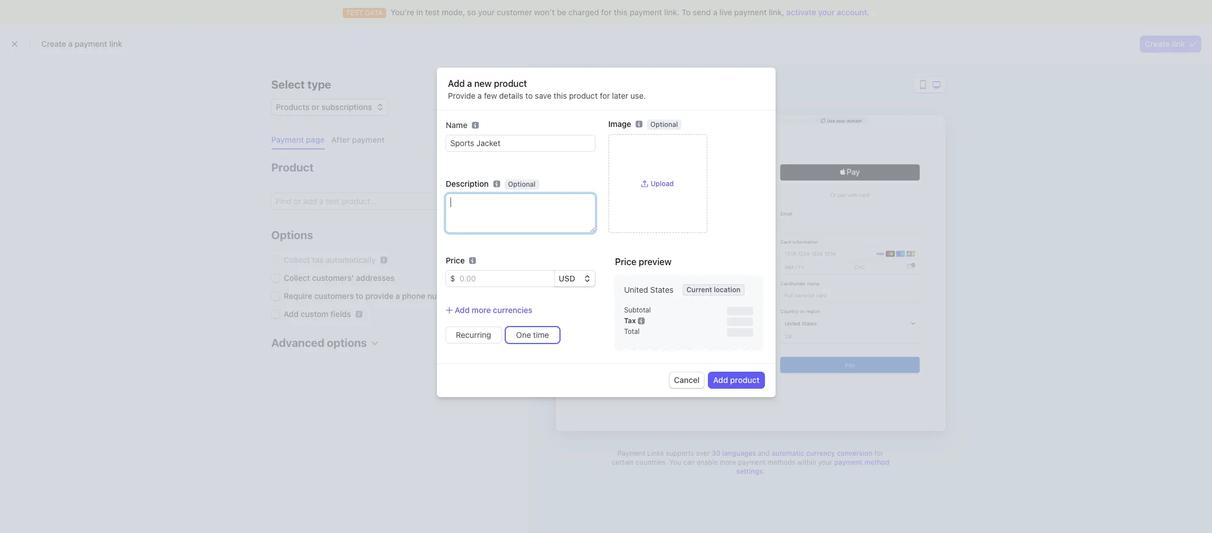 Task type: vqa. For each thing, say whether or not it's contained in the screenshot.
the for within for certain countries. You can enable more payment methods within your
yes



Task type: describe. For each thing, give the bounding box(es) containing it.
require customers to provide a phone number
[[284, 291, 456, 301]]

be
[[557, 7, 566, 17]]

custom
[[301, 309, 329, 319]]

phone
[[402, 291, 425, 301]]

a inside tab panel
[[396, 291, 400, 301]]

or
[[312, 102, 319, 112]]

upload button
[[642, 179, 674, 188]]

1 horizontal spatial .
[[867, 7, 870, 17]]

one
[[516, 331, 531, 340]]

add more currencies
[[455, 306, 533, 315]]

tax
[[312, 255, 324, 265]]

link,
[[769, 7, 784, 17]]

method
[[865, 459, 890, 467]]

product
[[271, 161, 314, 174]]

1 vertical spatial .
[[763, 468, 765, 476]]

collect for collect customers' addresses
[[284, 273, 310, 283]]

languages
[[723, 449, 756, 458]]

description
[[446, 179, 489, 189]]

you're in test mode, so your customer won't be charged for this payment link. to send a live payment link, activate your account .
[[391, 7, 870, 17]]

add more currencies button
[[446, 305, 533, 316]]

certain
[[612, 459, 634, 467]]

customer
[[497, 7, 532, 17]]

optional for description
[[508, 180, 536, 189]]

products or subscriptions
[[276, 102, 372, 112]]

activate
[[787, 7, 816, 17]]

location
[[714, 286, 741, 294]]

add for custom
[[284, 309, 299, 319]]

$ button
[[446, 271, 455, 287]]

0 vertical spatial for
[[601, 7, 612, 17]]

collect tax automatically
[[284, 255, 376, 265]]

cancel button
[[670, 373, 704, 389]]

customers
[[314, 291, 354, 301]]

advanced
[[271, 337, 325, 350]]

your inside use your domain button
[[837, 118, 846, 123]]

create link button
[[1141, 36, 1201, 52]]

payment inside button
[[352, 135, 385, 145]]

more inside for certain countries. you can enable more payment methods within your
[[720, 459, 736, 467]]

new
[[474, 79, 492, 89]]

usd
[[559, 274, 575, 284]]

use your domain
[[827, 118, 862, 123]]

number
[[428, 291, 456, 301]]

use
[[827, 118, 835, 123]]

payment for payment links supports over 30 languages and automatic currency conversion
[[618, 449, 646, 458]]

add for a
[[448, 79, 465, 89]]

customers'
[[312, 273, 354, 283]]

$
[[450, 274, 455, 284]]

Premium Plan, sunglasses, etc. text field
[[446, 136, 595, 151]]

over
[[696, 449, 710, 458]]

upload
[[651, 179, 674, 188]]

mode,
[[442, 7, 465, 17]]

page
[[306, 135, 325, 145]]

won't
[[534, 7, 555, 17]]

0 vertical spatial this
[[614, 7, 628, 17]]

in
[[416, 7, 423, 17]]

payment page
[[271, 135, 325, 145]]

enable
[[697, 459, 718, 467]]

later
[[612, 91, 628, 101]]

preview
[[639, 257, 672, 267]]

save
[[535, 91, 552, 101]]

preview
[[556, 78, 598, 91]]

add for product
[[713, 376, 728, 385]]

and
[[758, 449, 770, 458]]

automatically
[[326, 255, 376, 265]]

for inside the add a new product provide a few details to save this product for later use.
[[600, 91, 610, 101]]

use your domain button
[[816, 117, 868, 124]]

link inside button
[[1172, 39, 1185, 49]]

type
[[307, 78, 331, 91]]

account
[[837, 7, 867, 17]]

payment inside for certain countries. you can enable more payment methods within your
[[738, 459, 766, 467]]

for inside for certain countries. you can enable more payment methods within your
[[875, 449, 884, 458]]

add product button
[[709, 373, 764, 389]]

0.00 text field
[[455, 271, 554, 287]]

methods
[[768, 459, 796, 467]]

30 languages link
[[712, 449, 756, 458]]

1 vertical spatial product
[[569, 91, 598, 101]]

payment links supports over 30 languages and automatic currency conversion
[[618, 449, 873, 458]]

to inside payment page tab panel
[[356, 291, 363, 301]]

countries.
[[636, 459, 668, 467]]

settings
[[736, 468, 763, 476]]

advanced options button
[[267, 329, 378, 351]]

use.
[[631, 91, 646, 101]]

1 link from the left
[[109, 39, 122, 49]]

collect customers' addresses
[[284, 273, 395, 283]]

test
[[425, 7, 440, 17]]

add product
[[713, 376, 760, 385]]



Task type: locate. For each thing, give the bounding box(es) containing it.
add up provide
[[448, 79, 465, 89]]

add down number
[[455, 306, 470, 315]]

options
[[271, 229, 313, 242]]

add inside payment page tab panel
[[284, 309, 299, 319]]

time
[[533, 331, 549, 340]]

2 horizontal spatial product
[[730, 376, 760, 385]]

0 vertical spatial to
[[526, 91, 533, 101]]

after payment button
[[327, 131, 391, 150]]

to left the provide
[[356, 291, 363, 301]]

you
[[670, 459, 681, 467]]

0 vertical spatial optional
[[651, 120, 678, 129]]

payment page tab panel
[[262, 150, 508, 367]]

to
[[526, 91, 533, 101], [356, 291, 363, 301]]

1 horizontal spatial more
[[720, 459, 736, 467]]

0 vertical spatial more
[[472, 306, 491, 315]]

within
[[797, 459, 816, 467]]

automatic
[[772, 449, 804, 458]]

payment method settings
[[736, 459, 890, 476]]

None text field
[[446, 194, 595, 233]]

recurring
[[456, 331, 491, 340]]

add custom fields
[[284, 309, 351, 319]]

collect for collect tax automatically
[[284, 255, 310, 265]]

domain
[[847, 118, 862, 123]]

1 vertical spatial to
[[356, 291, 363, 301]]

1 horizontal spatial link
[[1172, 39, 1185, 49]]

1 create from the left
[[41, 39, 66, 49]]

your right so
[[478, 7, 495, 17]]

after payment
[[331, 135, 385, 145]]

send
[[693, 7, 711, 17]]

for certain countries. you can enable more payment methods within your
[[612, 449, 884, 467]]

create inside create link button
[[1145, 39, 1170, 49]]

conversion
[[837, 449, 873, 458]]

your
[[478, 7, 495, 17], [818, 7, 835, 17], [837, 118, 846, 123], [818, 459, 832, 467]]

automatic currency conversion link
[[772, 449, 873, 458]]

1 vertical spatial payment
[[618, 449, 646, 458]]

2 vertical spatial for
[[875, 449, 884, 458]]

for right the charged
[[601, 7, 612, 17]]

1 horizontal spatial price
[[615, 257, 637, 267]]

products
[[276, 102, 310, 112]]

payment left the page
[[271, 135, 304, 145]]

product
[[494, 79, 527, 89], [569, 91, 598, 101], [730, 376, 760, 385]]

payment link settings tab list
[[267, 131, 508, 150]]

price up $
[[446, 256, 465, 266]]

0 horizontal spatial this
[[554, 91, 567, 101]]

1 horizontal spatial to
[[526, 91, 533, 101]]

cancel
[[674, 376, 700, 385]]

optional right image
[[651, 120, 678, 129]]

tax
[[624, 317, 636, 325]]

payment method settings link
[[736, 459, 890, 476]]

live
[[720, 7, 732, 17]]

payment for payment page
[[271, 135, 304, 145]]

more inside button
[[472, 306, 491, 315]]

product inside button
[[730, 376, 760, 385]]

add right cancel
[[713, 376, 728, 385]]

currency
[[806, 449, 835, 458]]

add
[[448, 79, 465, 89], [455, 306, 470, 315], [284, 309, 299, 319], [713, 376, 728, 385]]

few
[[484, 91, 497, 101]]

usd button
[[554, 271, 595, 287]]

create for create a payment link
[[41, 39, 66, 49]]

1 horizontal spatial create
[[1145, 39, 1170, 49]]

your right use
[[837, 118, 846, 123]]

add a new product provide a few details to save this product for later use.
[[448, 79, 646, 101]]

price
[[446, 256, 465, 266], [615, 257, 637, 267]]

1 vertical spatial optional
[[508, 180, 536, 189]]

1 vertical spatial this
[[554, 91, 567, 101]]

more down '30 languages' link
[[720, 459, 736, 467]]

1 horizontal spatial optional
[[651, 120, 678, 129]]

price for price preview
[[615, 257, 637, 267]]

collect left tax
[[284, 255, 310, 265]]

so
[[467, 7, 476, 17]]

add inside the add a new product provide a few details to save this product for later use.
[[448, 79, 465, 89]]

total
[[624, 328, 640, 336]]

1 horizontal spatial product
[[569, 91, 598, 101]]

2 vertical spatial product
[[730, 376, 760, 385]]

links
[[647, 449, 664, 458]]

payment
[[630, 7, 662, 17], [734, 7, 767, 17], [75, 39, 107, 49], [352, 135, 385, 145], [738, 459, 766, 467], [834, 459, 863, 467]]

optional for image
[[651, 120, 678, 129]]

link
[[109, 39, 122, 49], [1172, 39, 1185, 49]]

buy.stripe.com
[[738, 118, 769, 123]]

create a payment link
[[41, 39, 122, 49]]

0 horizontal spatial create
[[41, 39, 66, 49]]

30
[[712, 449, 721, 458]]

your inside for certain countries. you can enable more payment methods within your
[[818, 459, 832, 467]]

supports
[[666, 449, 694, 458]]

activate your account link
[[787, 7, 867, 17]]

1 vertical spatial more
[[720, 459, 736, 467]]

require
[[284, 291, 312, 301]]

details
[[499, 91, 523, 101]]

united
[[624, 285, 648, 295]]

this inside the add a new product provide a few details to save this product for later use.
[[554, 91, 567, 101]]

name
[[446, 120, 468, 130]]

2 collect from the top
[[284, 273, 310, 283]]

.
[[867, 7, 870, 17], [763, 468, 765, 476]]

0 horizontal spatial payment
[[271, 135, 304, 145]]

collect
[[284, 255, 310, 265], [284, 273, 310, 283]]

0 horizontal spatial more
[[472, 306, 491, 315]]

2 link from the left
[[1172, 39, 1185, 49]]

to inside the add a new product provide a few details to save this product for later use.
[[526, 91, 533, 101]]

1 vertical spatial for
[[600, 91, 610, 101]]

subscriptions
[[321, 102, 372, 112]]

for left later
[[600, 91, 610, 101]]

0 horizontal spatial optional
[[508, 180, 536, 189]]

provide
[[448, 91, 476, 101]]

subtotal
[[624, 306, 651, 315]]

more up recurring
[[472, 306, 491, 315]]

payment up certain
[[618, 449, 646, 458]]

price preview
[[615, 257, 672, 267]]

1 horizontal spatial this
[[614, 7, 628, 17]]

1 vertical spatial collect
[[284, 273, 310, 283]]

select
[[271, 78, 305, 91]]

0 vertical spatial collect
[[284, 255, 310, 265]]

payment inside payment page button
[[271, 135, 304, 145]]

2 create from the left
[[1145, 39, 1170, 49]]

0 horizontal spatial .
[[763, 468, 765, 476]]

0 horizontal spatial product
[[494, 79, 527, 89]]

fields
[[331, 309, 351, 319]]

payment inside payment method settings
[[834, 459, 863, 467]]

this right the charged
[[614, 7, 628, 17]]

0 horizontal spatial price
[[446, 256, 465, 266]]

to
[[682, 7, 691, 17]]

price for price
[[446, 256, 465, 266]]

create link
[[1145, 39, 1185, 49]]

create
[[41, 39, 66, 49], [1145, 39, 1170, 49]]

0 horizontal spatial to
[[356, 291, 363, 301]]

addresses
[[356, 273, 395, 283]]

options
[[327, 337, 367, 350]]

for up method
[[875, 449, 884, 458]]

0 horizontal spatial link
[[109, 39, 122, 49]]

add for more
[[455, 306, 470, 315]]

advanced options
[[271, 337, 367, 350]]

more
[[472, 306, 491, 315], [720, 459, 736, 467]]

can
[[683, 459, 695, 467]]

states
[[650, 285, 674, 295]]

your right the activate
[[818, 7, 835, 17]]

info image
[[638, 318, 645, 325]]

united states
[[624, 285, 674, 295]]

collect up require
[[284, 273, 310, 283]]

this right save
[[554, 91, 567, 101]]

after
[[331, 135, 350, 145]]

1 horizontal spatial payment
[[618, 449, 646, 458]]

for
[[601, 7, 612, 17], [600, 91, 610, 101], [875, 449, 884, 458]]

price left preview
[[615, 257, 637, 267]]

create for create link
[[1145, 39, 1170, 49]]

current location
[[687, 286, 741, 294]]

1 collect from the top
[[284, 255, 310, 265]]

0 vertical spatial product
[[494, 79, 527, 89]]

your down automatic currency conversion link
[[818, 459, 832, 467]]

select type
[[271, 78, 331, 91]]

0 vertical spatial payment
[[271, 135, 304, 145]]

to left save
[[526, 91, 533, 101]]

add down require
[[284, 309, 299, 319]]

0 vertical spatial .
[[867, 7, 870, 17]]

optional down premium plan, sunglasses, etc. text field on the top left of page
[[508, 180, 536, 189]]

products or subscriptions button
[[271, 97, 388, 115]]



